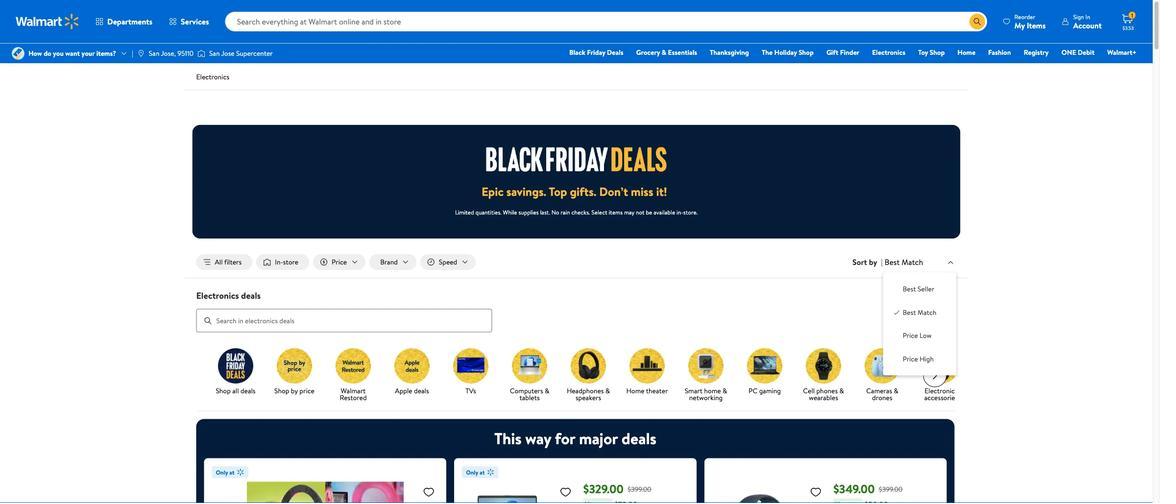 Task type: vqa. For each thing, say whether or not it's contained in the screenshot.
Headphones & speakers link
yes



Task type: describe. For each thing, give the bounding box(es) containing it.
cell phones and wearables image
[[806, 348, 841, 384]]

supercenter
[[236, 49, 273, 58]]

walmart restored image
[[335, 348, 371, 384]]

the holiday shop
[[762, 48, 814, 57]]

headphones & speakers link
[[563, 348, 614, 403]]

store
[[283, 257, 299, 267]]

jose
[[221, 49, 235, 58]]

high
[[920, 354, 934, 364]]

may
[[624, 208, 635, 216]]

tvs link
[[445, 348, 496, 396]]

2 vertical spatial best
[[903, 308, 916, 317]]

smart home and networking image
[[688, 348, 724, 384]]

reorder
[[1015, 12, 1036, 21]]

items?
[[96, 49, 116, 58]]

do
[[44, 49, 51, 58]]

brand
[[380, 257, 398, 267]]

debit
[[1078, 48, 1095, 57]]

the holiday shop link
[[758, 47, 818, 58]]

epic
[[482, 183, 504, 200]]

& for computers
[[545, 386, 549, 396]]

walmart restored link
[[328, 348, 379, 403]]

shop right holiday
[[799, 48, 814, 57]]

 image for how
[[12, 47, 25, 60]]

Search in electronics deals search field
[[196, 309, 492, 333]]

gift
[[827, 48, 839, 57]]

restored
[[340, 393, 367, 402]]

black
[[570, 48, 586, 57]]

shop right toy
[[930, 48, 945, 57]]

home link
[[954, 47, 980, 58]]

account
[[1074, 20, 1102, 31]]

san jose supercenter
[[209, 49, 273, 58]]

limited
[[455, 208, 474, 216]]

smart
[[685, 386, 703, 396]]

shop by price image
[[277, 348, 312, 384]]

while
[[503, 208, 517, 216]]

home for home
[[958, 48, 976, 57]]

only for $329.00 group on the bottom of the page
[[466, 468, 478, 477]]

electronics for electronics deals
[[196, 289, 239, 302]]

low
[[920, 331, 932, 341]]

tablets
[[519, 393, 540, 402]]

departments button
[[87, 10, 161, 33]]

sign in to add to favorites list, hp 15.6" fhd laptop, intel core i5-1135g7, 8gb ram, 256gb ssd, silver, windows 11 home, 15-dy2795wm image
[[560, 486, 572, 498]]

& for headphones
[[605, 386, 610, 396]]

Electronics deals search field
[[185, 289, 969, 333]]

way
[[526, 428, 551, 450]]

cameras & drones link
[[857, 348, 908, 403]]

price for price high
[[903, 354, 918, 364]]

pc
[[749, 386, 758, 396]]

only at for only at group
[[216, 468, 235, 477]]

$349.00
[[834, 481, 875, 498]]

cameras & drones
[[866, 386, 899, 402]]

available
[[654, 208, 676, 216]]

one debit
[[1062, 48, 1095, 57]]

1 vertical spatial match
[[918, 308, 937, 317]]

shop all deals link
[[210, 348, 261, 396]]

my
[[1015, 20, 1025, 31]]

shop all deals
[[216, 386, 255, 396]]

pc gaming
[[749, 386, 781, 396]]

electronics link
[[868, 47, 910, 58]]

grocery & essentials link
[[632, 47, 702, 58]]

don't
[[600, 183, 628, 200]]

in-store
[[275, 257, 299, 267]]

search image
[[204, 317, 212, 325]]

next slide for chipmodulewithimages list image
[[924, 364, 947, 387]]

in-
[[275, 257, 283, 267]]

sort
[[853, 257, 868, 268]]

walmart+
[[1108, 48, 1137, 57]]

not
[[636, 208, 645, 216]]

& for grocery
[[662, 48, 667, 57]]

deals right 'apple'
[[414, 386, 429, 396]]

$329.00 $399.00
[[584, 481, 652, 498]]

checks.
[[572, 208, 590, 216]]

services
[[181, 16, 209, 27]]

sign in account
[[1074, 12, 1102, 31]]

home theater link
[[622, 348, 673, 396]]

brand button
[[370, 254, 417, 270]]

services button
[[161, 10, 217, 33]]

$399.00 for $349.00
[[879, 485, 903, 494]]

walmart black friday deals for days image
[[486, 147, 667, 172]]

shop left price at the bottom left
[[274, 386, 289, 396]]

computers and tablets image
[[512, 348, 547, 384]]

fashion
[[989, 48, 1012, 57]]

1
[[1132, 11, 1134, 19]]

smart home & networking
[[685, 386, 727, 402]]

shop all deals image
[[218, 348, 253, 384]]

electronics accessories image
[[924, 348, 959, 384]]

black friday deals
[[570, 48, 624, 57]]

apple deals
[[395, 386, 429, 396]]

quantities.
[[476, 208, 502, 216]]

Best Match radio
[[893, 308, 901, 316]]

gift finder link
[[822, 47, 864, 58]]

walmart image
[[16, 14, 79, 29]]

at for only at group
[[230, 468, 235, 477]]

sort and filter section element
[[185, 247, 969, 278]]

one debit link
[[1058, 47, 1100, 58]]

only for only at group
[[216, 468, 228, 477]]

electronics accessories link
[[916, 348, 967, 403]]

home
[[704, 386, 721, 396]]

& inside smart home & networking
[[723, 386, 727, 396]]

pc gaming image
[[747, 348, 783, 384]]

electronics for electronics accessories
[[925, 386, 958, 396]]

cell phones & wearables
[[803, 386, 844, 402]]

only at for $329.00 group on the bottom of the page
[[466, 468, 485, 477]]

at for $329.00 group on the bottom of the page
[[480, 468, 485, 477]]

95110
[[178, 49, 194, 58]]

thanksgiving link
[[706, 47, 754, 58]]

$329.00 group
[[462, 466, 689, 503]]



Task type: locate. For each thing, give the bounding box(es) containing it.
headphones and speakers image
[[571, 348, 606, 384]]

deals inside search field
[[241, 289, 261, 302]]

& inside 'computers & tablets'
[[545, 386, 549, 396]]

2 only at from the left
[[466, 468, 485, 477]]

by right sort
[[869, 257, 878, 268]]

0 horizontal spatial |
[[132, 49, 133, 58]]

all
[[232, 386, 239, 396]]

0 vertical spatial best
[[885, 257, 900, 268]]

registry link
[[1020, 47, 1054, 58]]

only inside $329.00 group
[[466, 468, 478, 477]]

san
[[149, 49, 160, 58], [209, 49, 220, 58]]

friday
[[587, 48, 606, 57]]

computers & tablets
[[510, 386, 549, 402]]

this way for major deals
[[495, 428, 657, 450]]

all filters button
[[196, 254, 253, 270]]

grocery & essentials
[[636, 48, 697, 57]]

0 vertical spatial match
[[902, 257, 924, 268]]

price for price
[[332, 257, 347, 267]]

$399.00 right $349.00
[[879, 485, 903, 494]]

best right best match radio
[[903, 308, 916, 317]]

best match up best seller on the right bottom of the page
[[885, 257, 924, 268]]

sign
[[1074, 12, 1085, 21]]

filters
[[224, 257, 242, 267]]

home for home theater
[[626, 386, 645, 396]]

seller
[[918, 284, 935, 294]]

search icon image
[[974, 18, 982, 25]]

price for price low
[[903, 331, 918, 341]]

black friday deals link
[[565, 47, 628, 58]]

san for san jose supercenter
[[209, 49, 220, 58]]

tvs image
[[453, 348, 488, 384]]

at
[[230, 468, 235, 477], [480, 468, 485, 477]]

for
[[555, 428, 576, 450]]

want
[[65, 49, 80, 58]]

pc gaming link
[[739, 348, 790, 396]]

san left jose,
[[149, 49, 160, 58]]

the
[[762, 48, 773, 57]]

by for sort
[[869, 257, 878, 268]]

cameras
[[866, 386, 892, 396]]

1 san from the left
[[149, 49, 160, 58]]

0 horizontal spatial $399.00
[[628, 485, 652, 494]]

1 vertical spatial best match
[[903, 308, 937, 317]]

best match inside popup button
[[885, 257, 924, 268]]

1 horizontal spatial home
[[958, 48, 976, 57]]

san jose, 95110
[[149, 49, 194, 58]]

how
[[28, 49, 42, 58]]

you
[[53, 49, 64, 58]]

by left price at the bottom left
[[291, 386, 298, 396]]

this
[[495, 428, 522, 450]]

shop by price
[[274, 386, 314, 396]]

only at inside $329.00 group
[[466, 468, 485, 477]]

shop
[[799, 48, 814, 57], [930, 48, 945, 57], [216, 386, 231, 396], [274, 386, 289, 396]]

0 horizontal spatial at
[[230, 468, 235, 477]]

by inside sort and filter section element
[[869, 257, 878, 268]]

| right items?
[[132, 49, 133, 58]]

items
[[609, 208, 623, 216]]

1 only from the left
[[216, 468, 228, 477]]

| right sort
[[882, 257, 883, 268]]

electronics for electronics link
[[873, 48, 906, 57]]

all filters
[[215, 257, 242, 267]]

 image
[[137, 50, 145, 57]]

shop left all
[[216, 386, 231, 396]]

electronics down jose
[[196, 72, 229, 82]]

1 horizontal spatial at
[[480, 468, 485, 477]]

1 vertical spatial home
[[626, 386, 645, 396]]

deals right all
[[240, 386, 255, 396]]

$399.00 inside $349.00 $399.00
[[879, 485, 903, 494]]

& right tablets
[[545, 386, 549, 396]]

Walmart Site-Wide search field
[[225, 12, 988, 31]]

price left high
[[903, 354, 918, 364]]

& right drones
[[894, 386, 899, 396]]

at inside $329.00 group
[[480, 468, 485, 477]]

holiday
[[775, 48, 797, 57]]

sign in to add to favorites list, vivitar 18" led rgb ring light with tripod, phone holder usb charging ports, and wireless remote image
[[423, 486, 435, 498]]

1 horizontal spatial only
[[466, 468, 478, 477]]

0 horizontal spatial san
[[149, 49, 160, 58]]

option group
[[891, 280, 949, 368]]

headphones
[[567, 386, 604, 396]]

best right the sort by |
[[885, 257, 900, 268]]

deals
[[241, 289, 261, 302], [240, 386, 255, 396], [414, 386, 429, 396], [622, 428, 657, 450]]

finder
[[840, 48, 860, 57]]

fashion link
[[984, 47, 1016, 58]]

sign in to add to favorites list, apple watch series 9 gps 41mm silver aluminum case with storm blue sport band - s/m image
[[810, 486, 822, 498]]

option group containing best seller
[[891, 280, 949, 368]]

0 vertical spatial price
[[332, 257, 347, 267]]

0 horizontal spatial  image
[[12, 47, 25, 60]]

in-
[[677, 208, 684, 216]]

$3.53
[[1123, 25, 1134, 31]]

shop by price link
[[269, 348, 320, 396]]

theater
[[646, 386, 668, 396]]

select
[[592, 208, 608, 216]]

1 vertical spatial by
[[291, 386, 298, 396]]

limited quantities. while supplies last. no rain checks. select items may not be available in-store.
[[455, 208, 698, 216]]

electronics down electronics accessories image
[[925, 386, 958, 396]]

registry
[[1024, 48, 1049, 57]]

& inside cameras & drones
[[894, 386, 899, 396]]

& inside headphones & speakers
[[605, 386, 610, 396]]

in-store button
[[256, 254, 309, 270]]

1 horizontal spatial |
[[882, 257, 883, 268]]

networking
[[689, 393, 723, 402]]

best match inside option group
[[903, 308, 937, 317]]

toy shop link
[[914, 47, 950, 58]]

electronics inside the electronics accessories
[[925, 386, 958, 396]]

home down search icon
[[958, 48, 976, 57]]

2 $399.00 from the left
[[879, 485, 903, 494]]

only at inside only at group
[[216, 468, 235, 477]]

2 vertical spatial price
[[903, 354, 918, 364]]

walmart restored
[[340, 386, 367, 402]]

1 horizontal spatial  image
[[198, 49, 205, 58]]

cameras and drones image
[[865, 348, 900, 384]]

& for cameras
[[894, 386, 899, 396]]

epic savings. top gifts. don't miss it!
[[482, 183, 668, 200]]

gifts.
[[570, 183, 597, 200]]

last.
[[540, 208, 550, 216]]

1 vertical spatial best
[[903, 284, 916, 294]]

0 vertical spatial |
[[132, 49, 133, 58]]

electronics left toy
[[873, 48, 906, 57]]

miss
[[631, 183, 654, 200]]

only inside group
[[216, 468, 228, 477]]

$329.00
[[584, 481, 624, 498]]

| inside sort and filter section element
[[882, 257, 883, 268]]

2 at from the left
[[480, 468, 485, 477]]

rain
[[561, 208, 570, 216]]

& right grocery at the right of the page
[[662, 48, 667, 57]]

1 horizontal spatial only at
[[466, 468, 485, 477]]

$399.00 for $329.00
[[628, 485, 652, 494]]

2 only from the left
[[466, 468, 478, 477]]

accessories
[[924, 393, 958, 402]]

0 horizontal spatial home
[[626, 386, 645, 396]]

price left low
[[903, 331, 918, 341]]

walmart+ link
[[1103, 47, 1142, 58]]

electronics deals
[[196, 289, 261, 302]]

0 vertical spatial best match
[[885, 257, 924, 268]]

electronics up 'search' image at the bottom
[[196, 289, 239, 302]]

 image right 95110 on the left top
[[198, 49, 205, 58]]

 image for san
[[198, 49, 205, 58]]

0 horizontal spatial only at
[[216, 468, 235, 477]]

1 vertical spatial |
[[882, 257, 883, 268]]

1 horizontal spatial san
[[209, 49, 220, 58]]

it!
[[656, 183, 668, 200]]

0 horizontal spatial only
[[216, 468, 228, 477]]

speed button
[[420, 254, 476, 270]]

jose,
[[161, 49, 176, 58]]

deals right major
[[622, 428, 657, 450]]

match inside popup button
[[902, 257, 924, 268]]

deals
[[607, 48, 624, 57]]

departments
[[107, 16, 152, 27]]

& right phones
[[840, 386, 844, 396]]

$349.00 $399.00
[[834, 481, 903, 498]]

deals down filters
[[241, 289, 261, 302]]

price button
[[313, 254, 366, 270]]

your
[[82, 49, 95, 58]]

&
[[662, 48, 667, 57], [545, 386, 549, 396], [605, 386, 610, 396], [723, 386, 727, 396], [840, 386, 844, 396], [894, 386, 899, 396]]

wearables
[[809, 393, 838, 402]]

sort by |
[[853, 257, 883, 268]]

price
[[299, 386, 314, 396]]

apple deals image
[[394, 348, 430, 384]]

only at group
[[212, 466, 439, 503]]

san left jose
[[209, 49, 220, 58]]

cell
[[803, 386, 815, 396]]

match up best seller on the right bottom of the page
[[902, 257, 924, 268]]

home left theater
[[626, 386, 645, 396]]

0 horizontal spatial by
[[291, 386, 298, 396]]

best match right best match radio
[[903, 308, 937, 317]]

1 only at from the left
[[216, 468, 235, 477]]

& right speakers
[[605, 386, 610, 396]]

at inside group
[[230, 468, 235, 477]]

speakers
[[576, 393, 601, 402]]

electronics inside search field
[[196, 289, 239, 302]]

1 horizontal spatial by
[[869, 257, 878, 268]]

1 $399.00 from the left
[[628, 485, 652, 494]]

computers
[[510, 386, 543, 396]]

home theater image
[[630, 348, 665, 384]]

computers & tablets link
[[504, 348, 555, 403]]

Search search field
[[225, 12, 988, 31]]

electronics accessories
[[924, 386, 958, 402]]

0 vertical spatial home
[[958, 48, 976, 57]]

 image left how
[[12, 47, 25, 60]]

2 san from the left
[[209, 49, 220, 58]]

 image
[[12, 47, 25, 60], [198, 49, 205, 58]]

gaming
[[759, 386, 781, 396]]

1 vertical spatial price
[[903, 331, 918, 341]]

major
[[579, 428, 618, 450]]

& right home
[[723, 386, 727, 396]]

price inside dropdown button
[[332, 257, 347, 267]]

smart home & networking link
[[681, 348, 732, 403]]

1 at from the left
[[230, 468, 235, 477]]

best left seller
[[903, 284, 916, 294]]

in
[[1086, 12, 1091, 21]]

price low
[[903, 331, 932, 341]]

$399.00
[[628, 485, 652, 494], [879, 485, 903, 494]]

price right store
[[332, 257, 347, 267]]

san for san jose, 95110
[[149, 49, 160, 58]]

best inside popup button
[[885, 257, 900, 268]]

match down seller
[[918, 308, 937, 317]]

$399.00 right $329.00
[[628, 485, 652, 494]]

best match button
[[883, 256, 957, 269]]

1 horizontal spatial $399.00
[[879, 485, 903, 494]]

apple
[[395, 386, 412, 396]]

& inside the cell phones & wearables
[[840, 386, 844, 396]]

0 vertical spatial by
[[869, 257, 878, 268]]

$399.00 inside $329.00 $399.00
[[628, 485, 652, 494]]

drones
[[872, 393, 893, 402]]

by for shop
[[291, 386, 298, 396]]

gift finder
[[827, 48, 860, 57]]



